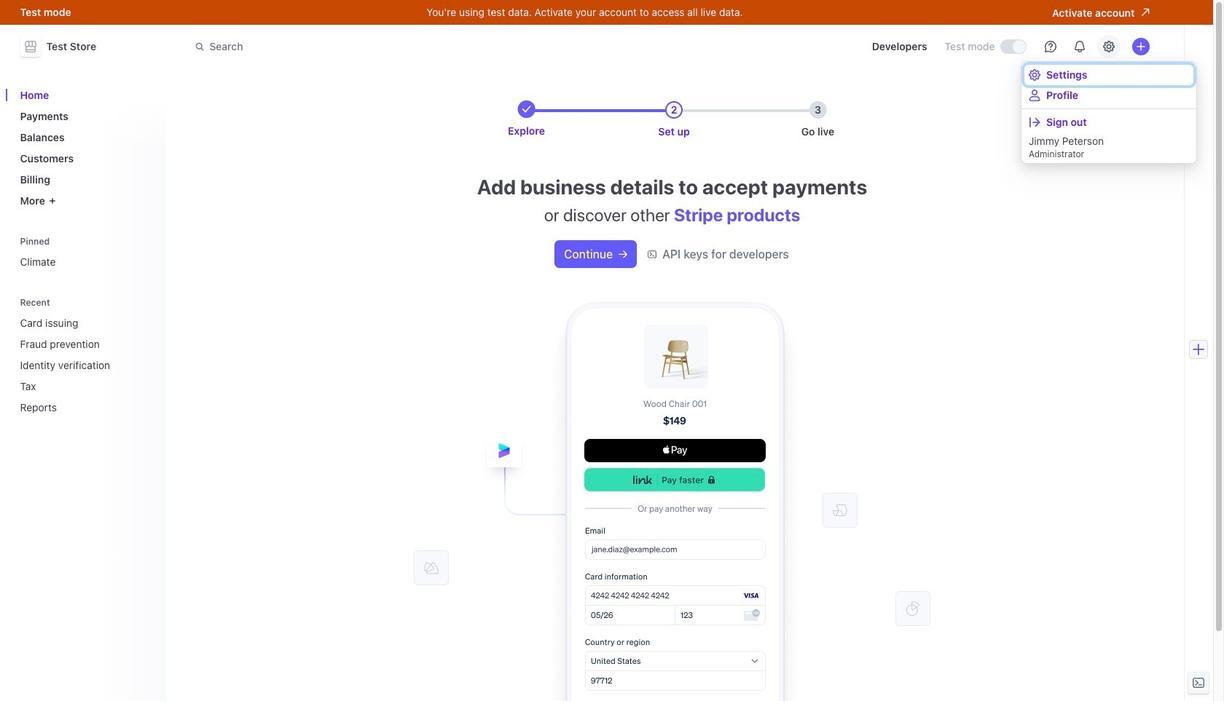 Task type: describe. For each thing, give the bounding box(es) containing it.
notifications image
[[1074, 41, 1085, 52]]

pinned element
[[14, 231, 157, 274]]

1 recent element from the top
[[14, 293, 157, 420]]

svg image
[[619, 250, 628, 259]]

clear history image
[[142, 298, 151, 307]]

Search text field
[[186, 33, 597, 60]]

edit pins image
[[142, 237, 151, 246]]

settings image
[[1103, 41, 1115, 52]]



Task type: vqa. For each thing, say whether or not it's contained in the screenshot.
Company "text box" at the top of the page
no



Task type: locate. For each thing, give the bounding box(es) containing it.
core navigation links element
[[14, 83, 157, 213]]

Test mode checkbox
[[1001, 40, 1026, 53]]

help image
[[1045, 41, 1056, 52]]

2 recent element from the top
[[14, 311, 157, 420]]

menu
[[1022, 62, 1197, 163]]

menu item
[[1025, 112, 1194, 133]]

recent element
[[14, 293, 157, 420], [14, 311, 157, 420]]

None search field
[[186, 33, 597, 60]]



